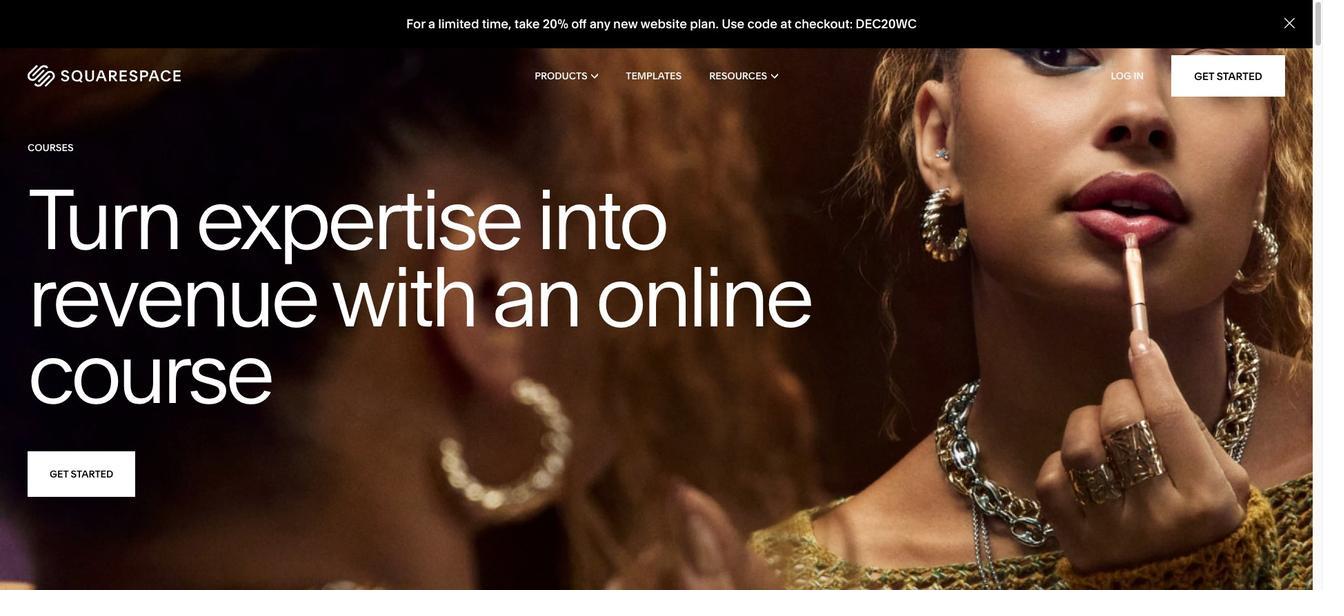 Task type: vqa. For each thing, say whether or not it's contained in the screenshot.
orlandogary85@gmail.com
no



Task type: describe. For each thing, give the bounding box(es) containing it.
log             in
[[1112, 70, 1144, 82]]

started
[[71, 468, 113, 480]]

online
[[596, 246, 811, 348]]

get for get started
[[50, 468, 68, 480]]

plan.
[[690, 16, 719, 32]]

revenue
[[28, 246, 316, 348]]

get for get started
[[1195, 69, 1215, 82]]

off
[[572, 16, 587, 32]]

a wooden bench with fitness props on it, in a room with blue walls. image
[[0, 48, 1313, 590]]

resources
[[710, 70, 768, 82]]

with
[[331, 246, 476, 348]]

dec20wc
[[856, 16, 917, 32]]

products
[[535, 70, 588, 82]]

limited
[[438, 16, 479, 32]]

get started link
[[1172, 55, 1286, 97]]

expertise
[[196, 169, 520, 271]]

log             in link
[[1112, 70, 1144, 82]]

get started
[[1195, 69, 1263, 82]]

squarespace logo image
[[28, 65, 181, 87]]

website
[[641, 16, 687, 32]]

code
[[748, 16, 778, 32]]

started
[[1217, 69, 1263, 82]]

a
[[428, 16, 436, 32]]



Task type: locate. For each thing, give the bounding box(es) containing it.
templates
[[626, 70, 682, 82]]

0 horizontal spatial get
[[50, 468, 68, 480]]

at
[[781, 16, 792, 32]]

checkout:
[[795, 16, 853, 32]]

resources button
[[710, 48, 778, 104]]

products button
[[535, 48, 599, 104]]

turn
[[28, 169, 180, 271]]

courses
[[28, 142, 74, 154]]

into
[[536, 169, 666, 271]]

take
[[515, 16, 540, 32]]

get started link
[[28, 451, 135, 497]]

1 horizontal spatial get
[[1195, 69, 1215, 82]]

20%
[[543, 16, 569, 32]]

get
[[1195, 69, 1215, 82], [50, 468, 68, 480]]

use
[[722, 16, 745, 32]]

time,
[[482, 16, 512, 32]]

1 vertical spatial get
[[50, 468, 68, 480]]

any
[[590, 16, 611, 32]]

get started
[[50, 468, 113, 480]]

an
[[492, 246, 580, 348]]

new
[[614, 16, 638, 32]]

for
[[407, 16, 426, 32]]

course
[[28, 322, 271, 425]]

log
[[1112, 70, 1132, 82]]

for a limited time, take 20% off any new website plan. use code at checkout: dec20wc
[[407, 16, 917, 32]]

turn expertise into revenue with an online course
[[28, 169, 811, 425]]

templates link
[[626, 48, 682, 104]]

0 vertical spatial get
[[1195, 69, 1215, 82]]

in
[[1134, 70, 1144, 82]]

squarespace logo link
[[28, 65, 279, 87]]



